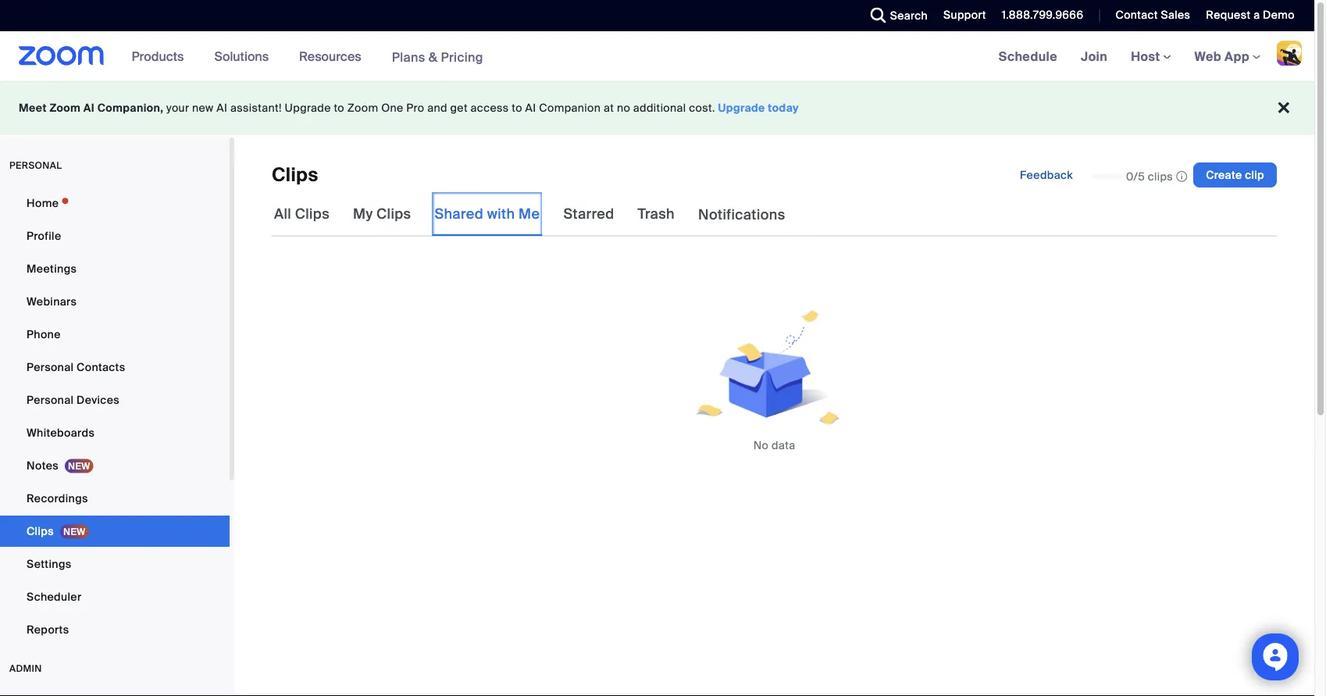 Task type: vqa. For each thing, say whether or not it's contained in the screenshot.
2nd Personal from the bottom of the PERSONAL MENU Menu
yes



Task type: describe. For each thing, give the bounding box(es) containing it.
1 upgrade from the left
[[285, 101, 331, 115]]

solutions button
[[214, 31, 276, 81]]

zoom logo image
[[19, 46, 104, 66]]

your
[[167, 101, 189, 115]]

my
[[353, 205, 373, 223]]

admin
[[9, 663, 42, 675]]

scheduler
[[27, 590, 82, 604]]

phone
[[27, 327, 61, 342]]

recordings link
[[0, 483, 230, 514]]

meet zoom ai companion, your new ai assistant! upgrade to zoom one pro and get access to ai companion at no additional cost. upgrade today
[[19, 101, 800, 115]]

webinars link
[[0, 286, 230, 317]]

create clip
[[1207, 168, 1265, 182]]

host button
[[1132, 48, 1172, 64]]

whiteboards link
[[0, 417, 230, 449]]

and
[[428, 101, 448, 115]]

demo
[[1264, 8, 1296, 22]]

feedback button
[[1008, 163, 1086, 188]]

cost.
[[689, 101, 716, 115]]

phone link
[[0, 319, 230, 350]]

1 zoom from the left
[[50, 101, 81, 115]]

support
[[944, 8, 987, 22]]

meetings link
[[0, 253, 230, 284]]

create
[[1207, 168, 1243, 182]]

today
[[768, 101, 800, 115]]

settings
[[27, 557, 72, 571]]

search button
[[859, 0, 932, 31]]

1.888.799.9666 button up schedule link
[[1003, 8, 1084, 22]]

companion
[[539, 101, 601, 115]]

feedback
[[1021, 168, 1074, 182]]

clips
[[1149, 169, 1174, 183]]

products
[[132, 48, 184, 64]]

meet zoom ai companion, footer
[[0, 81, 1315, 135]]

personal devices
[[27, 393, 120, 407]]

my clips tab
[[351, 192, 414, 236]]

no data
[[754, 438, 796, 453]]

meetings navigation
[[988, 31, 1315, 82]]

1 ai from the left
[[83, 101, 95, 115]]

scheduler link
[[0, 581, 230, 613]]

0/5
[[1127, 169, 1146, 183]]

upgrade today link
[[719, 101, 800, 115]]

clips inside tab
[[377, 205, 411, 223]]

profile link
[[0, 220, 230, 252]]

profile picture image
[[1278, 41, 1303, 66]]

whiteboards
[[27, 426, 95, 440]]

request a demo
[[1207, 8, 1296, 22]]

with
[[487, 205, 515, 223]]

schedule
[[999, 48, 1058, 64]]

notes
[[27, 458, 59, 473]]

0/5 clips application
[[1093, 169, 1188, 184]]

banner containing products
[[0, 31, 1315, 82]]

access
[[471, 101, 509, 115]]

starred
[[564, 205, 615, 223]]

notes link
[[0, 450, 230, 481]]

reports
[[27, 622, 69, 637]]

personal contacts link
[[0, 352, 230, 383]]

home
[[27, 196, 59, 210]]

1.888.799.9666 button up schedule
[[991, 0, 1088, 31]]

reports link
[[0, 614, 230, 646]]

3 ai from the left
[[526, 101, 537, 115]]

trash
[[638, 205, 675, 223]]

contacts
[[77, 360, 125, 374]]

at
[[604, 101, 614, 115]]

0/5 clips
[[1127, 169, 1174, 183]]

products button
[[132, 31, 191, 81]]

web app
[[1195, 48, 1250, 64]]

new
[[192, 101, 214, 115]]

app
[[1225, 48, 1250, 64]]

product information navigation
[[120, 31, 495, 82]]

clips inside 'link'
[[27, 524, 54, 538]]

my clips
[[353, 205, 411, 223]]

clips inside tab
[[295, 205, 330, 223]]

1 to from the left
[[334, 101, 345, 115]]



Task type: locate. For each thing, give the bounding box(es) containing it.
host
[[1132, 48, 1164, 64]]

clips link
[[0, 516, 230, 547]]

clips
[[272, 163, 318, 187], [295, 205, 330, 223], [377, 205, 411, 223], [27, 524, 54, 538]]

pro
[[407, 101, 425, 115]]

to right access
[[512, 101, 523, 115]]

menu item
[[0, 691, 230, 696]]

profile
[[27, 229, 61, 243]]

personal
[[27, 360, 74, 374], [27, 393, 74, 407]]

1.888.799.9666
[[1003, 8, 1084, 22]]

solutions
[[214, 48, 269, 64]]

clips right my
[[377, 205, 411, 223]]

search
[[891, 8, 928, 23]]

0 vertical spatial personal
[[27, 360, 74, 374]]

get
[[451, 101, 468, 115]]

2 zoom from the left
[[348, 101, 379, 115]]

me
[[519, 205, 540, 223]]

resources button
[[299, 31, 369, 81]]

webinars
[[27, 294, 77, 309]]

clips right all
[[295, 205, 330, 223]]

1 horizontal spatial ai
[[217, 101, 228, 115]]

0 horizontal spatial to
[[334, 101, 345, 115]]

1 horizontal spatial upgrade
[[719, 101, 766, 115]]

support link
[[932, 0, 991, 31], [944, 8, 987, 22]]

upgrade
[[285, 101, 331, 115], [719, 101, 766, 115]]

data
[[772, 438, 796, 453]]

clips up the 'settings'
[[27, 524, 54, 538]]

create clip button
[[1194, 163, 1278, 188]]

sales
[[1162, 8, 1191, 22]]

home link
[[0, 188, 230, 219]]

personal
[[9, 159, 62, 172]]

ai
[[83, 101, 95, 115], [217, 101, 228, 115], [526, 101, 537, 115]]

1 horizontal spatial zoom
[[348, 101, 379, 115]]

contact
[[1116, 8, 1159, 22]]

companion,
[[97, 101, 164, 115]]

personal for personal contacts
[[27, 360, 74, 374]]

meetings
[[27, 261, 77, 276]]

personal devices link
[[0, 384, 230, 416]]

additional
[[634, 101, 687, 115]]

web
[[1195, 48, 1222, 64]]

0 horizontal spatial zoom
[[50, 101, 81, 115]]

1.888.799.9666 button
[[991, 0, 1088, 31], [1003, 8, 1084, 22]]

ai left companion
[[526, 101, 537, 115]]

all clips
[[274, 205, 330, 223]]

0 horizontal spatial upgrade
[[285, 101, 331, 115]]

recordings
[[27, 491, 88, 506]]

1 horizontal spatial to
[[512, 101, 523, 115]]

clips up all clips
[[272, 163, 318, 187]]

2 personal from the top
[[27, 393, 74, 407]]

clip
[[1246, 168, 1265, 182]]

2 to from the left
[[512, 101, 523, 115]]

zoom left one
[[348, 101, 379, 115]]

personal menu menu
[[0, 188, 230, 647]]

assistant!
[[231, 101, 282, 115]]

shared with me
[[435, 205, 540, 223]]

to
[[334, 101, 345, 115], [512, 101, 523, 115]]

personal up whiteboards
[[27, 393, 74, 407]]

contact sales
[[1116, 8, 1191, 22]]

1 personal from the top
[[27, 360, 74, 374]]

personal contacts
[[27, 360, 125, 374]]

shared
[[435, 205, 484, 223]]

plans
[[392, 49, 426, 65]]

plans & pricing link
[[392, 49, 484, 65], [392, 49, 484, 65]]

trash tab
[[636, 192, 678, 236]]

personal for personal devices
[[27, 393, 74, 407]]

plans & pricing
[[392, 49, 484, 65]]

one
[[382, 101, 404, 115]]

banner
[[0, 31, 1315, 82]]

devices
[[77, 393, 120, 407]]

request a demo link
[[1195, 0, 1315, 31], [1207, 8, 1296, 22]]

no
[[754, 438, 769, 453]]

&
[[429, 49, 438, 65]]

2 horizontal spatial ai
[[526, 101, 537, 115]]

all clips tab
[[272, 192, 332, 236]]

2 ai from the left
[[217, 101, 228, 115]]

join
[[1082, 48, 1108, 64]]

all
[[274, 205, 292, 223]]

pricing
[[441, 49, 484, 65]]

upgrade right cost.
[[719, 101, 766, 115]]

notifications
[[699, 206, 786, 224]]

upgrade down the product information navigation
[[285, 101, 331, 115]]

tabs of clips tab list
[[272, 192, 788, 237]]

personal down phone
[[27, 360, 74, 374]]

1 vertical spatial personal
[[27, 393, 74, 407]]

starred tab
[[561, 192, 617, 236]]

schedule link
[[988, 31, 1070, 81]]

join link
[[1070, 31, 1120, 81]]

0 horizontal spatial ai
[[83, 101, 95, 115]]

meet
[[19, 101, 47, 115]]

a
[[1254, 8, 1261, 22]]

to down resources dropdown button
[[334, 101, 345, 115]]

settings link
[[0, 549, 230, 580]]

request
[[1207, 8, 1251, 22]]

2 upgrade from the left
[[719, 101, 766, 115]]

ai right new
[[217, 101, 228, 115]]

resources
[[299, 48, 362, 64]]

web app button
[[1195, 48, 1261, 64]]

zoom right meet
[[50, 101, 81, 115]]

shared with me tab
[[433, 192, 543, 236]]

contact sales link
[[1105, 0, 1195, 31], [1116, 8, 1191, 22]]

ai left companion,
[[83, 101, 95, 115]]

no
[[617, 101, 631, 115]]



